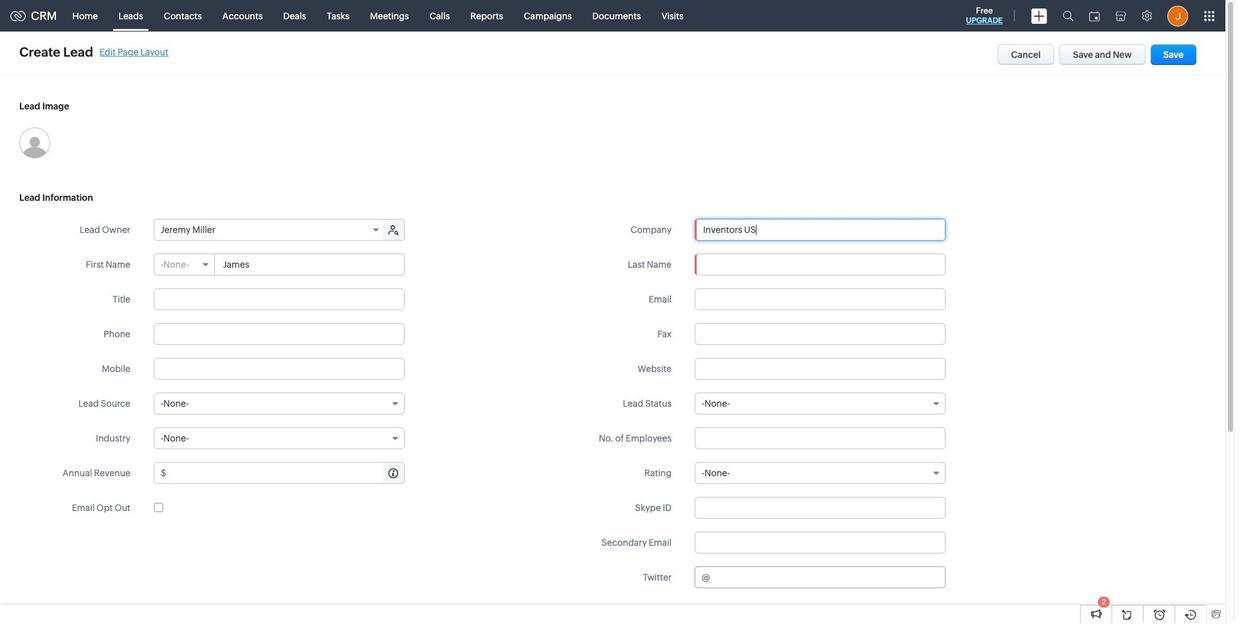 Task type: vqa. For each thing, say whether or not it's contained in the screenshot.
leftmost And
no



Task type: locate. For each thing, give the bounding box(es) containing it.
None field
[[154, 219, 385, 240], [696, 219, 946, 240], [154, 254, 215, 275], [154, 393, 405, 415], [695, 393, 946, 415], [154, 427, 405, 449], [695, 462, 946, 484], [154, 219, 385, 240], [696, 219, 946, 240], [154, 254, 215, 275], [154, 393, 405, 415], [695, 393, 946, 415], [154, 427, 405, 449], [695, 462, 946, 484]]

profile element
[[1161, 0, 1197, 31]]

None text field
[[695, 254, 946, 275], [154, 288, 405, 310], [695, 288, 946, 310], [154, 323, 405, 345], [695, 323, 946, 345], [695, 358, 946, 380], [695, 427, 946, 449], [695, 497, 946, 519], [695, 532, 946, 554], [695, 254, 946, 275], [154, 288, 405, 310], [695, 288, 946, 310], [154, 323, 405, 345], [695, 323, 946, 345], [695, 358, 946, 380], [695, 427, 946, 449], [695, 497, 946, 519], [695, 532, 946, 554]]

None text field
[[215, 254, 404, 275], [154, 358, 405, 380], [168, 463, 404, 483], [712, 567, 946, 588], [215, 254, 404, 275], [154, 358, 405, 380], [168, 463, 404, 483], [712, 567, 946, 588]]

calendar image
[[1090, 11, 1101, 21]]

create menu element
[[1024, 0, 1056, 31]]

profile image
[[1168, 5, 1189, 26]]

create menu image
[[1032, 8, 1048, 23]]

image image
[[19, 127, 50, 158]]



Task type: describe. For each thing, give the bounding box(es) containing it.
search element
[[1056, 0, 1082, 32]]

search image
[[1063, 10, 1074, 21]]

logo image
[[10, 11, 26, 21]]



